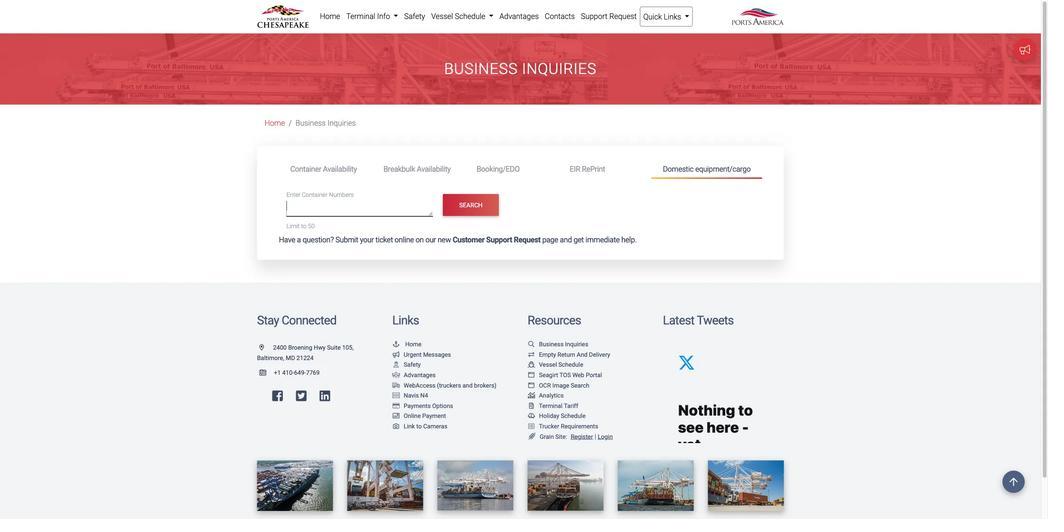 Task type: describe. For each thing, give the bounding box(es) containing it.
1 vertical spatial links
[[392, 313, 419, 328]]

grain site: register | login
[[540, 432, 613, 441]]

0 vertical spatial container
[[290, 164, 321, 173]]

phone office image
[[259, 370, 274, 376]]

suite
[[327, 344, 341, 351]]

2400
[[273, 344, 287, 351]]

info
[[377, 12, 390, 21]]

breakbulk availability
[[384, 164, 451, 173]]

7769
[[306, 369, 320, 377]]

web
[[573, 372, 585, 379]]

credit card image
[[392, 403, 400, 409]]

0 horizontal spatial support
[[486, 236, 512, 245]]

0 horizontal spatial advantages
[[404, 372, 436, 379]]

delivery
[[589, 351, 610, 358]]

customer
[[453, 236, 485, 245]]

eir reprint
[[570, 164, 605, 173]]

submit
[[336, 236, 358, 245]]

navis n4 link
[[392, 392, 428, 399]]

go to top image
[[1003, 471, 1025, 493]]

quick links link
[[640, 7, 693, 27]]

0 vertical spatial business inquiries
[[444, 60, 597, 78]]

schedule for vessel schedule link to the right
[[559, 361, 583, 368]]

1 horizontal spatial links
[[664, 12, 681, 21]]

link
[[404, 423, 415, 430]]

webaccess (truckers and brokers)
[[404, 382, 497, 389]]

user hard hat image
[[392, 362, 400, 368]]

link to cameras
[[404, 423, 448, 430]]

seagirt tos web portal
[[539, 372, 602, 379]]

holiday schedule link
[[528, 413, 586, 420]]

site:
[[556, 433, 567, 440]]

649-
[[294, 369, 306, 377]]

browser image
[[528, 382, 535, 388]]

requirements
[[561, 423, 598, 430]]

terminal for terminal info
[[346, 12, 375, 21]]

enter container numbers
[[287, 191, 354, 198]]

+1
[[274, 369, 281, 377]]

contacts
[[545, 12, 575, 21]]

1 vertical spatial safety
[[404, 361, 421, 368]]

safety link for urgent messages link
[[392, 361, 421, 368]]

trucker requirements
[[539, 423, 598, 430]]

connected
[[282, 313, 337, 328]]

support request link
[[578, 7, 640, 26]]

105,
[[342, 344, 354, 351]]

tos
[[560, 372, 571, 379]]

limit to 50
[[287, 222, 315, 230]]

baltimore,
[[257, 354, 284, 362]]

2 horizontal spatial business
[[539, 341, 564, 348]]

cameras
[[423, 423, 448, 430]]

1 horizontal spatial request
[[610, 12, 637, 21]]

hand receiving image
[[392, 372, 400, 378]]

empty return and delivery link
[[528, 351, 610, 358]]

ocr image search link
[[528, 382, 590, 389]]

business inquiries link
[[528, 341, 588, 348]]

bells image
[[528, 413, 535, 419]]

tariff
[[564, 402, 578, 410]]

browser image
[[528, 372, 535, 378]]

+1 410-649-7769 link
[[257, 369, 320, 377]]

have
[[279, 236, 295, 245]]

410-
[[282, 369, 294, 377]]

1 horizontal spatial business
[[444, 60, 518, 78]]

0 vertical spatial safety
[[404, 12, 425, 21]]

latest tweets
[[663, 313, 734, 328]]

trucker
[[539, 423, 559, 430]]

numbers
[[329, 191, 354, 198]]

map marker alt image
[[259, 345, 272, 351]]

our
[[426, 236, 436, 245]]

webaccess (truckers and brokers) link
[[392, 382, 497, 389]]

ticket
[[376, 236, 393, 245]]

grain
[[540, 433, 554, 440]]

truck container image
[[392, 382, 400, 388]]

to for 50
[[301, 222, 307, 230]]

messages
[[423, 351, 451, 358]]

new
[[438, 236, 451, 245]]

and
[[577, 351, 588, 358]]

domestic equipment/cargo link
[[652, 160, 762, 179]]

schedule inside vessel schedule link
[[455, 12, 486, 21]]

credit card front image
[[392, 413, 400, 419]]

seagirt
[[539, 372, 558, 379]]

1 vertical spatial business inquiries
[[296, 119, 356, 128]]

(truckers
[[437, 382, 461, 389]]

webaccess
[[404, 382, 436, 389]]

anchor image
[[392, 341, 400, 347]]

reprint
[[582, 164, 605, 173]]

0 vertical spatial vessel
[[431, 12, 453, 21]]

eir reprint link
[[558, 160, 652, 178]]

link to cameras link
[[392, 423, 448, 430]]

holiday
[[539, 413, 559, 420]]

navis
[[404, 392, 419, 399]]

terminal tariff link
[[528, 402, 578, 410]]

0 horizontal spatial business
[[296, 119, 326, 128]]

1 horizontal spatial search
[[571, 382, 590, 389]]

exchange image
[[528, 352, 535, 358]]

1 vertical spatial inquiries
[[328, 119, 356, 128]]

0 horizontal spatial advantages link
[[392, 372, 436, 379]]

payments options link
[[392, 402, 453, 410]]

urgent messages link
[[392, 351, 451, 358]]

2400 broening hwy suite 105, baltimore, md 21224
[[257, 344, 354, 362]]

question?
[[303, 236, 334, 245]]

register
[[571, 433, 593, 440]]

empty return and delivery
[[539, 351, 610, 358]]

support request
[[581, 12, 637, 21]]

online payment
[[404, 413, 446, 420]]

eir
[[570, 164, 580, 173]]

1 vertical spatial and
[[463, 382, 473, 389]]



Task type: vqa. For each thing, say whether or not it's contained in the screenshot.
the leftmost Home link
yes



Task type: locate. For each thing, give the bounding box(es) containing it.
login
[[598, 433, 613, 440]]

ocr
[[539, 382, 551, 389]]

container availability
[[290, 164, 357, 173]]

get
[[574, 236, 584, 245]]

portal
[[586, 372, 602, 379]]

support
[[581, 12, 608, 21], [486, 236, 512, 245]]

bullhorn image
[[392, 352, 400, 358]]

md
[[286, 354, 295, 362]]

availability
[[323, 164, 357, 173], [417, 164, 451, 173]]

2 vertical spatial schedule
[[561, 413, 586, 420]]

support right contacts on the right of the page
[[581, 12, 608, 21]]

search inside button
[[459, 202, 483, 209]]

navis n4
[[404, 392, 428, 399]]

0 vertical spatial request
[[610, 12, 637, 21]]

safety link right info
[[401, 7, 428, 26]]

to right link
[[417, 423, 422, 430]]

quick
[[643, 12, 662, 21]]

1 horizontal spatial terminal
[[539, 402, 563, 410]]

safety right info
[[404, 12, 425, 21]]

online
[[395, 236, 414, 245]]

1 horizontal spatial vessel
[[539, 361, 557, 368]]

0 vertical spatial schedule
[[455, 12, 486, 21]]

1 horizontal spatial to
[[417, 423, 422, 430]]

2 vertical spatial business
[[539, 341, 564, 348]]

0 horizontal spatial links
[[392, 313, 419, 328]]

request left the quick
[[610, 12, 637, 21]]

2 vertical spatial home link
[[392, 341, 422, 348]]

availability for breakbulk availability
[[417, 164, 451, 173]]

booking/edo link
[[465, 160, 558, 178]]

a
[[297, 236, 301, 245]]

vessel schedule
[[431, 12, 487, 21], [539, 361, 583, 368]]

0 vertical spatial advantages link
[[497, 7, 542, 26]]

0 vertical spatial inquiries
[[522, 60, 597, 78]]

0 vertical spatial and
[[560, 236, 572, 245]]

2 availability from the left
[[417, 164, 451, 173]]

home link for urgent messages link
[[392, 341, 422, 348]]

Enter Container Numbers text field
[[287, 200, 433, 217]]

0 horizontal spatial request
[[514, 236, 541, 245]]

0 horizontal spatial terminal
[[346, 12, 375, 21]]

0 vertical spatial home link
[[317, 7, 343, 26]]

availability for container availability
[[323, 164, 357, 173]]

terminal info
[[346, 12, 392, 21]]

container up enter
[[290, 164, 321, 173]]

1 vertical spatial home link
[[265, 119, 285, 128]]

domestic
[[663, 164, 694, 173]]

0 horizontal spatial home
[[265, 119, 285, 128]]

1 vertical spatial request
[[514, 236, 541, 245]]

2 horizontal spatial home
[[405, 341, 422, 348]]

links up anchor "icon"
[[392, 313, 419, 328]]

facebook square image
[[272, 390, 283, 402]]

and left brokers)
[[463, 382, 473, 389]]

1 vertical spatial business
[[296, 119, 326, 128]]

trucker requirements link
[[528, 423, 598, 430]]

1 horizontal spatial home
[[320, 12, 340, 21]]

terminal tariff
[[539, 402, 578, 410]]

business
[[444, 60, 518, 78], [296, 119, 326, 128], [539, 341, 564, 348]]

1 vertical spatial to
[[417, 423, 422, 430]]

safety link down urgent
[[392, 361, 421, 368]]

online payment link
[[392, 413, 446, 420]]

breakbulk availability link
[[372, 160, 465, 178]]

urgent
[[404, 351, 422, 358]]

page
[[542, 236, 558, 245]]

terminal inside 'link'
[[346, 12, 375, 21]]

0 vertical spatial to
[[301, 222, 307, 230]]

0 vertical spatial search
[[459, 202, 483, 209]]

1 horizontal spatial availability
[[417, 164, 451, 173]]

1 vertical spatial advantages
[[404, 372, 436, 379]]

advantages link up webaccess
[[392, 372, 436, 379]]

payments
[[404, 402, 431, 410]]

0 vertical spatial home
[[320, 12, 340, 21]]

0 horizontal spatial to
[[301, 222, 307, 230]]

1 vertical spatial support
[[486, 236, 512, 245]]

search up customer
[[459, 202, 483, 209]]

immediate
[[586, 236, 620, 245]]

1 horizontal spatial vessel schedule link
[[528, 361, 583, 368]]

1 availability from the left
[[323, 164, 357, 173]]

options
[[432, 402, 453, 410]]

terminal left info
[[346, 12, 375, 21]]

1 vertical spatial vessel
[[539, 361, 557, 368]]

2 horizontal spatial home link
[[392, 341, 422, 348]]

advantages link left contacts on the right of the page
[[497, 7, 542, 26]]

1 vertical spatial container
[[302, 191, 328, 198]]

analytics link
[[528, 392, 564, 399]]

twitter square image
[[296, 390, 307, 402]]

1 vertical spatial terminal
[[539, 402, 563, 410]]

advantages inside advantages link
[[500, 12, 539, 21]]

booking/edo
[[477, 164, 520, 173]]

links right the quick
[[664, 12, 681, 21]]

hwy
[[314, 344, 326, 351]]

schedule
[[455, 12, 486, 21], [559, 361, 583, 368], [561, 413, 586, 420]]

advantages left contacts on the right of the page
[[500, 12, 539, 21]]

to for cameras
[[417, 423, 422, 430]]

limit
[[287, 222, 300, 230]]

0 vertical spatial advantages
[[500, 12, 539, 21]]

resources
[[528, 313, 581, 328]]

empty
[[539, 351, 556, 358]]

breakbulk
[[384, 164, 415, 173]]

terminal for terminal tariff
[[539, 402, 563, 410]]

0 horizontal spatial and
[[463, 382, 473, 389]]

container right enter
[[302, 191, 328, 198]]

linkedin image
[[320, 390, 330, 402]]

advantages up webaccess
[[404, 372, 436, 379]]

0 vertical spatial vessel schedule
[[431, 12, 487, 21]]

urgent messages
[[404, 351, 451, 358]]

customer support request link
[[453, 236, 541, 245]]

file invoice image
[[528, 403, 535, 409]]

contacts link
[[542, 7, 578, 26]]

image
[[553, 382, 569, 389]]

0 vertical spatial business
[[444, 60, 518, 78]]

seagirt tos web portal link
[[528, 372, 602, 379]]

1 horizontal spatial and
[[560, 236, 572, 245]]

0 horizontal spatial vessel schedule link
[[428, 7, 497, 26]]

your
[[360, 236, 374, 245]]

terminal info link
[[343, 7, 401, 26]]

1 vertical spatial search
[[571, 382, 590, 389]]

2400 broening hwy suite 105, baltimore, md 21224 link
[[257, 344, 354, 362]]

1 horizontal spatial support
[[581, 12, 608, 21]]

equipment/cargo
[[695, 164, 751, 173]]

1 vertical spatial vessel schedule
[[539, 361, 583, 368]]

2 vertical spatial home
[[405, 341, 422, 348]]

help.
[[622, 236, 637, 245]]

1 vertical spatial advantages link
[[392, 372, 436, 379]]

0 horizontal spatial availability
[[323, 164, 357, 173]]

1 vertical spatial schedule
[[559, 361, 583, 368]]

0 vertical spatial support
[[581, 12, 608, 21]]

schedule for holiday schedule link
[[561, 413, 586, 420]]

search button
[[443, 194, 499, 216]]

and left get
[[560, 236, 572, 245]]

analytics image
[[528, 393, 535, 399]]

container storage image
[[392, 393, 400, 399]]

business inquiries
[[444, 60, 597, 78], [296, 119, 356, 128], [539, 341, 588, 348]]

advantages
[[500, 12, 539, 21], [404, 372, 436, 379]]

2 vertical spatial inquiries
[[565, 341, 588, 348]]

links
[[664, 12, 681, 21], [392, 313, 419, 328]]

safety link for 'terminal info' 'link'
[[401, 7, 428, 26]]

tweets
[[697, 313, 734, 328]]

search image
[[528, 341, 535, 347]]

request
[[610, 12, 637, 21], [514, 236, 541, 245]]

2 vertical spatial business inquiries
[[539, 341, 588, 348]]

availability right breakbulk
[[417, 164, 451, 173]]

0 horizontal spatial home link
[[265, 119, 285, 128]]

request left page
[[514, 236, 541, 245]]

ocr image search
[[539, 382, 590, 389]]

0 vertical spatial safety link
[[401, 7, 428, 26]]

0 vertical spatial terminal
[[346, 12, 375, 21]]

ship image
[[528, 362, 535, 368]]

1 vertical spatial vessel schedule link
[[528, 361, 583, 368]]

register link
[[569, 433, 593, 440]]

1 vertical spatial home
[[265, 119, 285, 128]]

container availability link
[[279, 160, 372, 178]]

camera image
[[392, 423, 400, 429]]

have a question? submit your ticket online on our new customer support request page and get immediate help.
[[279, 236, 637, 245]]

0 horizontal spatial search
[[459, 202, 483, 209]]

+1 410-649-7769
[[274, 369, 320, 377]]

safety down urgent
[[404, 361, 421, 368]]

0 horizontal spatial vessel
[[431, 12, 453, 21]]

wheat image
[[528, 433, 536, 440]]

home link for 'terminal info' 'link'
[[317, 7, 343, 26]]

1 horizontal spatial advantages
[[500, 12, 539, 21]]

payment
[[422, 413, 446, 420]]

1 horizontal spatial advantages link
[[497, 7, 542, 26]]

0 vertical spatial links
[[664, 12, 681, 21]]

return
[[558, 351, 575, 358]]

search
[[459, 202, 483, 209], [571, 382, 590, 389]]

n4
[[420, 392, 428, 399]]

1 horizontal spatial home link
[[317, 7, 343, 26]]

0 vertical spatial vessel schedule link
[[428, 7, 497, 26]]

1 horizontal spatial vessel schedule
[[539, 361, 583, 368]]

50
[[308, 222, 315, 230]]

availability up numbers
[[323, 164, 357, 173]]

1 vertical spatial safety link
[[392, 361, 421, 368]]

and
[[560, 236, 572, 245], [463, 382, 473, 389]]

terminal down analytics at the bottom
[[539, 402, 563, 410]]

analytics
[[539, 392, 564, 399]]

list alt image
[[528, 423, 535, 429]]

support right customer
[[486, 236, 512, 245]]

terminal
[[346, 12, 375, 21], [539, 402, 563, 410]]

stay
[[257, 313, 279, 328]]

holiday schedule
[[539, 413, 586, 420]]

to left 50
[[301, 222, 307, 230]]

0 horizontal spatial vessel schedule
[[431, 12, 487, 21]]

enter
[[287, 191, 300, 198]]

search down web at the bottom
[[571, 382, 590, 389]]



